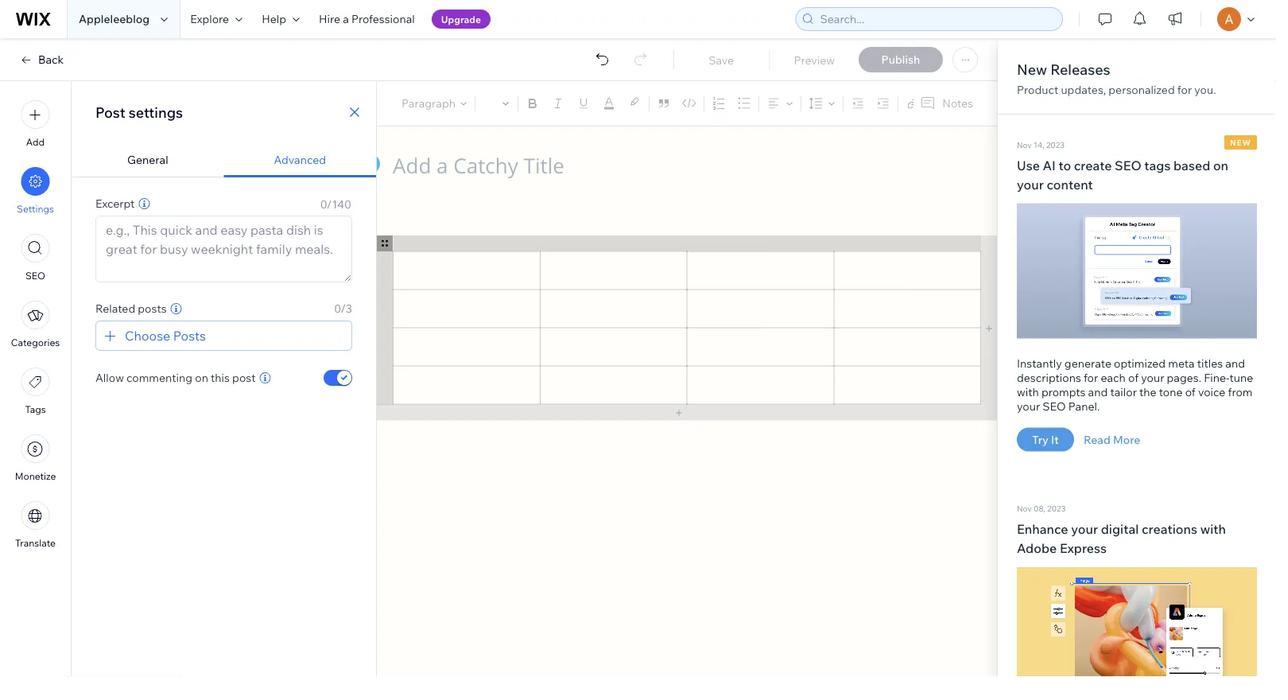 Task type: vqa. For each thing, say whether or not it's contained in the screenshot.
Select an option field
no



Task type: locate. For each thing, give the bounding box(es) containing it.
0 vertical spatial 2023
[[1047, 140, 1065, 150]]

and
[[1226, 356, 1246, 370], [1089, 385, 1108, 399]]

seo inside use ai to create seo tags based on your content
[[1115, 157, 1142, 173]]

new
[[1018, 60, 1048, 78]]

and up panel.
[[1089, 385, 1108, 399]]

a
[[343, 12, 349, 26]]

monetize button
[[15, 434, 56, 482]]

nov for nov 14, 2023
[[1018, 140, 1032, 150]]

use ai to create seo tags based on your content
[[1018, 157, 1229, 192]]

seo left tags
[[1115, 157, 1142, 173]]

on
[[1214, 157, 1229, 173], [195, 371, 208, 385]]

it
[[1052, 432, 1059, 446]]

2023 inside nov 08, 2023 enhance your digital creations with adobe express
[[1048, 504, 1066, 514]]

tailor
[[1111, 385, 1138, 399]]

with down descriptions
[[1018, 385, 1040, 399]]

notes
[[943, 96, 974, 110]]

0 vertical spatial nov
[[1018, 140, 1032, 150]]

1 vertical spatial and
[[1089, 385, 1108, 399]]

creations
[[1142, 521, 1198, 537]]

1 vertical spatial with
[[1201, 521, 1227, 537]]

0 vertical spatial on
[[1214, 157, 1229, 173]]

choose posts button
[[101, 326, 206, 345]]

0 vertical spatial for
[[1178, 83, 1193, 97]]

on right the based
[[1214, 157, 1229, 173]]

1 horizontal spatial on
[[1214, 157, 1229, 173]]

2023 for nov 14, 2023
[[1047, 140, 1065, 150]]

for inside the instantly generate optimized meta titles and descriptions for each of your pages. fine-tune with prompts and tailor the tone of voice from your seo panel.
[[1084, 370, 1099, 384]]

from
[[1229, 385, 1253, 399]]

0 horizontal spatial on
[[195, 371, 208, 385]]

this
[[211, 371, 230, 385]]

nov left '14,' on the top right of page
[[1018, 140, 1032, 150]]

of down the optimized
[[1129, 370, 1139, 384]]

tags button
[[21, 368, 50, 415]]

1 vertical spatial seo
[[25, 270, 45, 282]]

seo inside the instantly generate optimized meta titles and descriptions for each of your pages. fine-tune with prompts and tailor the tone of voice from your seo panel.
[[1043, 399, 1067, 413]]

commenting
[[127, 371, 193, 385]]

on left this
[[195, 371, 208, 385]]

post
[[232, 371, 256, 385]]

fine-
[[1205, 370, 1230, 384]]

tags
[[1145, 157, 1171, 173]]

1 horizontal spatial for
[[1178, 83, 1193, 97]]

meta
[[1169, 356, 1195, 370]]

0 horizontal spatial of
[[1129, 370, 1139, 384]]

Add a Catchy Title text field
[[393, 152, 965, 179]]

new releases product updates, personalized for you.
[[1018, 60, 1217, 97]]

1 vertical spatial for
[[1084, 370, 1099, 384]]

your down use
[[1018, 176, 1044, 192]]

1 horizontal spatial with
[[1201, 521, 1227, 537]]

0 horizontal spatial and
[[1089, 385, 1108, 399]]

nov left the 08,
[[1018, 504, 1032, 514]]

08,
[[1034, 504, 1046, 514]]

Search... field
[[816, 8, 1058, 30]]

with right creations
[[1201, 521, 1227, 537]]

advanced button
[[224, 143, 376, 177]]

choose posts
[[125, 328, 206, 344]]

2 vertical spatial seo
[[1043, 399, 1067, 413]]

explore
[[190, 12, 229, 26]]

1 horizontal spatial seo
[[1043, 399, 1067, 413]]

hire a professional
[[319, 12, 415, 26]]

2023 right the 08,
[[1048, 504, 1066, 514]]

1 horizontal spatial and
[[1226, 356, 1246, 370]]

0 vertical spatial and
[[1226, 356, 1246, 370]]

2 horizontal spatial seo
[[1115, 157, 1142, 173]]

posts
[[173, 328, 206, 344]]

2023
[[1047, 140, 1065, 150], [1048, 504, 1066, 514]]

0 vertical spatial seo
[[1115, 157, 1142, 173]]

nov
[[1018, 140, 1032, 150], [1018, 504, 1032, 514]]

seo
[[1115, 157, 1142, 173], [25, 270, 45, 282], [1043, 399, 1067, 413]]

add button
[[21, 100, 50, 148]]

seo up categories button
[[25, 270, 45, 282]]

releases
[[1051, 60, 1111, 78]]

excerpt
[[95, 197, 135, 210]]

/
[[327, 197, 332, 211]]

settings
[[129, 103, 183, 121]]

1 vertical spatial on
[[195, 371, 208, 385]]

upgrade button
[[432, 10, 491, 29]]

tab list
[[72, 143, 376, 177]]

0 horizontal spatial for
[[1084, 370, 1099, 384]]

of down pages.
[[1186, 385, 1196, 399]]

2023 right '14,' on the top right of page
[[1047, 140, 1065, 150]]

1 vertical spatial 2023
[[1048, 504, 1066, 514]]

translate
[[15, 537, 56, 549]]

digital
[[1102, 521, 1140, 537]]

back button
[[19, 53, 64, 67]]

None text field
[[377, 202, 998, 569]]

nov inside nov 08, 2023 enhance your digital creations with adobe express
[[1018, 504, 1032, 514]]

help
[[262, 12, 286, 26]]

categories button
[[11, 301, 60, 348]]

1 vertical spatial nov
[[1018, 504, 1032, 514]]

140
[[332, 197, 352, 211]]

your inside use ai to create seo tags based on your content
[[1018, 176, 1044, 192]]

and up tune
[[1226, 356, 1246, 370]]

with
[[1018, 385, 1040, 399], [1201, 521, 1227, 537]]

monetize
[[15, 470, 56, 482]]

of
[[1129, 370, 1139, 384], [1186, 385, 1196, 399]]

your
[[1018, 176, 1044, 192], [1142, 370, 1165, 384], [1018, 399, 1041, 413], [1072, 521, 1099, 537]]

your up express
[[1072, 521, 1099, 537]]

menu containing add
[[0, 91, 71, 558]]

panel.
[[1069, 399, 1100, 413]]

personalized
[[1109, 83, 1176, 97]]

read more
[[1084, 432, 1141, 446]]

for
[[1178, 83, 1193, 97], [1084, 370, 1099, 384]]

your inside nov 08, 2023 enhance your digital creations with adobe express
[[1072, 521, 1099, 537]]

general button
[[72, 143, 224, 177]]

product
[[1018, 83, 1059, 97]]

1 nov from the top
[[1018, 140, 1032, 150]]

create
[[1075, 157, 1113, 173]]

menu
[[0, 91, 71, 558]]

0 horizontal spatial with
[[1018, 385, 1040, 399]]

appleleeblog
[[79, 12, 150, 26]]

for left "you."
[[1178, 83, 1193, 97]]

seo down prompts
[[1043, 399, 1067, 413]]

generate
[[1065, 356, 1112, 370]]

more
[[1114, 432, 1141, 446]]

0 vertical spatial with
[[1018, 385, 1040, 399]]

allow commenting on this post
[[95, 371, 256, 385]]

0 / 140
[[320, 197, 352, 211]]

for down "generate"
[[1084, 370, 1099, 384]]

0 horizontal spatial seo
[[25, 270, 45, 282]]

help button
[[252, 0, 309, 38]]

2 nov from the top
[[1018, 504, 1032, 514]]



Task type: describe. For each thing, give the bounding box(es) containing it.
voice
[[1199, 385, 1226, 399]]

advanced
[[274, 153, 326, 167]]

updates,
[[1062, 83, 1107, 97]]

related posts
[[95, 302, 167, 315]]

adobe
[[1018, 540, 1058, 556]]

with inside the instantly generate optimized meta titles and descriptions for each of your pages. fine-tune with prompts and tailor the tone of voice from your seo panel.
[[1018, 385, 1040, 399]]

your down descriptions
[[1018, 399, 1041, 413]]

nov for nov 08, 2023 enhance your digital creations with adobe express
[[1018, 504, 1032, 514]]

tags
[[25, 403, 46, 415]]

upgrade
[[441, 13, 481, 25]]

translate button
[[15, 501, 56, 549]]

2023 for nov 08, 2023 enhance your digital creations with adobe express
[[1048, 504, 1066, 514]]

0/3
[[334, 302, 352, 315]]

allow
[[95, 371, 124, 385]]

express
[[1060, 540, 1107, 556]]

each
[[1101, 370, 1126, 384]]

seo inside button
[[25, 270, 45, 282]]

prompts
[[1042, 385, 1086, 399]]

with inside nov 08, 2023 enhance your digital creations with adobe express
[[1201, 521, 1227, 537]]

tone
[[1160, 385, 1183, 399]]

seo button
[[21, 234, 50, 282]]

add
[[26, 136, 45, 148]]

ai
[[1043, 157, 1056, 173]]

try it
[[1033, 432, 1059, 446]]

your up the
[[1142, 370, 1165, 384]]

to
[[1059, 157, 1072, 173]]

try it link
[[1018, 428, 1075, 451]]

for inside new releases product updates, personalized for you.
[[1178, 83, 1193, 97]]

tune
[[1230, 370, 1254, 384]]

descriptions
[[1018, 370, 1082, 384]]

categories
[[11, 337, 60, 348]]

new
[[1231, 137, 1252, 147]]

you.
[[1195, 83, 1217, 97]]

try
[[1033, 432, 1049, 446]]

read more link
[[1084, 432, 1141, 447]]

Excerpt text field
[[96, 216, 352, 282]]

0
[[320, 197, 327, 211]]

post settings
[[95, 103, 183, 121]]

nov 08, 2023 enhance your digital creations with adobe express
[[1018, 504, 1227, 556]]

on inside use ai to create seo tags based on your content
[[1214, 157, 1229, 173]]

nov 14, 2023
[[1018, 140, 1065, 150]]

based
[[1174, 157, 1211, 173]]

general
[[127, 153, 168, 167]]

titles
[[1198, 356, 1224, 370]]

notes button
[[914, 93, 979, 114]]

professional
[[352, 12, 415, 26]]

instantly
[[1018, 356, 1063, 370]]

settings
[[17, 203, 54, 215]]

settings button
[[17, 167, 54, 215]]

post
[[95, 103, 126, 121]]

instantly generate optimized meta titles and descriptions for each of your pages. fine-tune with prompts and tailor the tone of voice from your seo panel.
[[1018, 356, 1254, 413]]

choose
[[125, 328, 170, 344]]

pages.
[[1168, 370, 1202, 384]]

tab list containing general
[[72, 143, 376, 177]]

enhance
[[1018, 521, 1069, 537]]

the
[[1140, 385, 1157, 399]]

hire
[[319, 12, 341, 26]]

back
[[38, 53, 64, 66]]

read
[[1084, 432, 1111, 446]]

related
[[95, 302, 135, 315]]

14,
[[1034, 140, 1045, 150]]

1 horizontal spatial of
[[1186, 385, 1196, 399]]

hire a professional link
[[309, 0, 425, 38]]

content
[[1047, 176, 1094, 192]]

posts
[[138, 302, 167, 315]]

use
[[1018, 157, 1041, 173]]



